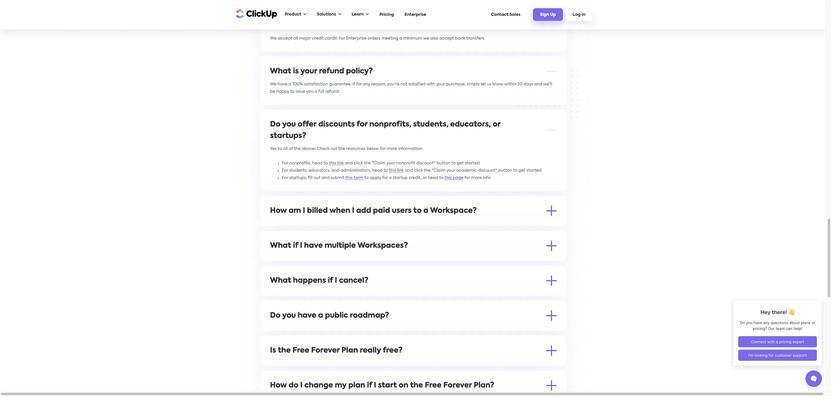 Task type: vqa. For each thing, say whether or not it's contained in the screenshot.


Task type: describe. For each thing, give the bounding box(es) containing it.
payment
[[270, 257, 288, 261]]

happy
[[276, 89, 289, 94]]

be
[[270, 89, 275, 94]]

learn
[[352, 12, 364, 16]]

within
[[505, 82, 517, 86]]

let
[[481, 82, 486, 86]]

0 vertical spatial button
[[437, 161, 451, 165]]

you left do,
[[350, 292, 357, 296]]

0 horizontal spatial if
[[293, 242, 298, 250]]

paid inside clickup automatically bills you at a prorated price based on the time left in your cycle for any paid users added to your workspace. paid users include members and internal guests.
[[460, 222, 469, 226]]

this
[[288, 362, 296, 366]]

so
[[301, 362, 305, 366]]

0 horizontal spatial an
[[397, 257, 402, 261]]

discounts
[[319, 121, 355, 128]]

what is your refund policy?
[[270, 68, 373, 75]]

any inside we have a 100% satisfaction guarantee. if for any reason, you're not satisfied with your purchase, simply let us know within 30 days and we'll be happy to issue you a full refund.
[[363, 82, 371, 86]]

days
[[524, 82, 534, 86]]

1 vertical spatial students,
[[289, 169, 308, 173]]

1 horizontal spatial more
[[387, 147, 397, 151]]

you inside clickup automatically bills you at a prorated price based on the time left in your cycle for any paid users added to your workspace. paid users include members and internal guests.
[[325, 222, 332, 226]]

automatically
[[287, 222, 315, 226]]

and up administrators,
[[345, 161, 353, 165]]

enterprise inside "link"
[[405, 12, 426, 17]]

we inside the for sure! this is so much more than a trial. the free forever plan offers an unmatched level of functionality compared to other "freemium" apps. we do this by making money on our paid plans.
[[282, 369, 289, 373]]

and left submit
[[322, 176, 330, 180]]

0 horizontal spatial users
[[392, 207, 412, 215]]

1 horizontal spatial users
[[470, 222, 480, 226]]

1 vertical spatial button
[[499, 169, 513, 173]]

unless
[[484, 292, 496, 296]]

is inside the for sure! this is so much more than a trial. the free forever plan offers an unmatched level of functionality compared to other "freemium" apps. we do this by making money on our paid plans.
[[297, 362, 300, 366]]

this link link for for students, educators, and administrators, head to
[[389, 169, 404, 173]]

am
[[289, 207, 301, 215]]

nonprofits, inside do you offer discounts for nonprofits, students, educators, or startups?
[[370, 121, 412, 128]]

and inside we have a 100% satisfaction guarantee. if for any reason, you're not satisfied with your purchase, simply let us know within 30 days and we'll be happy to issue you a full refund.
[[535, 82, 543, 86]]

have inside we have a 100% satisfaction guarantee. if for any reason, you're not satisfied with your purchase, simply let us know within 30 days and we'll be happy to issue you a full refund.
[[278, 82, 288, 86]]

a left startup on the top left of the page
[[389, 176, 392, 180]]

and down nonprofit
[[405, 169, 413, 173]]

your left cycle
[[423, 222, 432, 226]]

1 horizontal spatial link
[[397, 169, 404, 173]]

we accept all major credit cards! for enterprise orders meeting a minimum we also accept bank transfers.
[[270, 36, 485, 40]]

of inside you're free to cancel at anytime! when you do, your current plan will last until the end of your billing cycle, unless you choose to downgrade immediately.
[[443, 292, 448, 296]]

guarantee.
[[329, 82, 352, 86]]

sign up button
[[533, 8, 563, 21]]

cycle
[[433, 222, 444, 226]]

a inside the for sure! this is so much more than a trial. the free forever plan offers an unmatched level of functionality compared to other "freemium" apps. we do this by making money on our paid plans.
[[341, 362, 344, 366]]

for sure! this is so much more than a trial. the free forever plan offers an unmatched level of functionality compared to other "freemium" apps. we do this by making money on our paid plans.
[[270, 362, 548, 373]]

for for sure!
[[270, 362, 277, 366]]

it
[[330, 327, 333, 331]]

here link
[[334, 327, 343, 331]]

certainly
[[278, 327, 296, 331]]

clickup image
[[234, 8, 277, 19]]

a left full
[[315, 89, 317, 94]]

will
[[401, 292, 408, 296]]

your right do,
[[366, 292, 374, 296]]

not
[[401, 82, 408, 86]]

based
[[373, 222, 386, 226]]

resources
[[346, 147, 366, 151]]

how for how am i billed when i add paid users to a workspace?
[[270, 207, 287, 215]]

guests.
[[332, 229, 346, 233]]

plan inside the for sure! this is so much more than a trial. the free forever plan offers an unmatched level of functionality compared to other "freemium" apps. we do this by making money on our paid plans.
[[389, 362, 398, 366]]

start
[[378, 382, 397, 390]]

refund.
[[326, 89, 340, 94]]

this up submit
[[329, 161, 336, 165]]

1 vertical spatial get
[[519, 169, 526, 173]]

our
[[348, 369, 354, 373]]

1 vertical spatial plan
[[349, 382, 365, 390]]

add
[[356, 207, 371, 215]]

up
[[551, 13, 556, 17]]

immediately.
[[270, 299, 296, 303]]

happens
[[293, 277, 326, 285]]

how do i change my plan if i start on the free forever plan?
[[270, 382, 495, 390]]

1 vertical spatial have
[[304, 242, 323, 250]]

is for per
[[289, 257, 292, 261]]

i right am
[[303, 207, 305, 215]]

this inside the for sure! this is so much more than a trial. the free forever plan offers an unmatched level of functionality compared to other "freemium" apps. we do this by making money on our paid plans.
[[296, 369, 303, 373]]

prorated
[[343, 222, 361, 226]]

.
[[343, 327, 344, 331]]

1 vertical spatial educators,
[[309, 169, 331, 173]]

your inside we have a 100% satisfaction guarantee. if for any reason, you're not satisfied with your purchase, simply let us know within 30 days and we'll be happy to issue you a full refund.
[[437, 82, 445, 86]]

billing
[[458, 292, 470, 296]]

individual
[[403, 257, 423, 261]]

0 horizontal spatial link
[[337, 161, 344, 165]]

policy?
[[346, 68, 373, 75]]

information:
[[398, 147, 424, 151]]

form
[[354, 176, 364, 180]]

credit,
[[409, 176, 422, 180]]

free
[[284, 292, 292, 296]]

we certainly do! you can find it here .
[[270, 327, 344, 331]]

contact sales button
[[488, 10, 524, 20]]

product button
[[282, 9, 309, 21]]

2 vertical spatial if
[[367, 382, 372, 390]]

0 vertical spatial out
[[331, 147, 338, 151]]

this up 'for startups, fill out and submit this form to apply for a startup credit, or head to this page for more info'
[[389, 169, 396, 173]]

added
[[481, 222, 495, 226]]

i left change
[[300, 382, 303, 390]]

1 vertical spatial head
[[372, 169, 383, 173]]

fill
[[308, 176, 313, 180]]

forever for i
[[444, 382, 472, 390]]

offer
[[298, 121, 317, 128]]

0 horizontal spatial get
[[457, 161, 464, 165]]

0 horizontal spatial out
[[314, 176, 321, 180]]

0 vertical spatial paid
[[373, 207, 390, 215]]

with
[[427, 82, 436, 86]]

to inside the for sure! this is so much more than a trial. the free forever plan offers an unmatched level of functionality compared to other "freemium" apps. we do this by making money on our paid plans.
[[507, 362, 511, 366]]

the inside you're free to cancel at anytime! when you do, your current plan will last until the end of your billing cycle, unless you choose to downgrade immediately.
[[427, 292, 434, 296]]

"freemium"
[[524, 362, 548, 366]]

this left page
[[445, 176, 452, 180]]

1 accept from the left
[[278, 36, 292, 40]]

is for your
[[293, 68, 299, 75]]

or inside do you offer discounts for nonprofits, students, educators, or startups?
[[493, 121, 501, 128]]

0 vertical spatial of
[[289, 147, 293, 151]]

for inside clickup automatically bills you at a prorated price based on the time left in your cycle for any paid users added to your workspace. paid users include members and internal guests.
[[445, 222, 450, 226]]

multiple
[[325, 242, 356, 250]]

0 vertical spatial forever
[[311, 347, 340, 355]]

your left workspace.
[[501, 222, 510, 226]]

educators, inside do you offer discounts for nonprofits, students, educators, or startups?
[[451, 121, 491, 128]]

issue
[[296, 89, 305, 94]]

log in link
[[566, 8, 593, 21]]

us
[[487, 82, 492, 86]]

product
[[285, 12, 302, 16]]

downgrade
[[527, 292, 550, 296]]

refund
[[319, 68, 344, 75]]

we for we accept all major credit cards! for enterprise orders meeting a minimum we also accept bank transfers.
[[270, 36, 277, 40]]

2 horizontal spatial users
[[546, 222, 556, 226]]

plan?
[[474, 382, 495, 390]]

enterprise link
[[402, 10, 429, 20]]

we for we certainly do! you can find it here .
[[270, 327, 277, 331]]

below
[[367, 147, 379, 151]]

above!
[[302, 147, 316, 151]]

yes to all of the above! check out the resources below for more information:
[[270, 147, 424, 151]]

apply
[[370, 176, 381, 180]]

0 horizontal spatial "claim
[[372, 161, 386, 165]]

for inside do you offer discounts for nonprofits, students, educators, or startups?
[[357, 121, 368, 128]]

pricing link
[[377, 10, 397, 20]]

log
[[573, 13, 581, 17]]

on for based
[[387, 222, 392, 226]]

you up certainly
[[282, 312, 296, 320]]

transfers.
[[467, 36, 485, 40]]

0 horizontal spatial click
[[354, 161, 363, 165]]

than
[[330, 362, 340, 366]]

nonprofit
[[396, 161, 416, 165]]

simply
[[467, 82, 480, 86]]

at for billed
[[333, 222, 338, 226]]

for nonprofits, head to this link and click the "claim your nonprofit discount" button to get started
[[282, 161, 480, 165]]

2 accept from the left
[[440, 36, 454, 40]]

info
[[483, 176, 491, 180]]

orders
[[368, 36, 381, 40]]

0 horizontal spatial free
[[293, 347, 310, 355]]

1 vertical spatial do
[[289, 382, 299, 390]]

include
[[270, 229, 285, 233]]

we for we have a 100% satisfaction guarantee. if for any reason, you're not satisfied with your purchase, simply let us know within 30 days and we'll be happy to issue you a full refund.
[[270, 82, 277, 86]]

members
[[286, 229, 305, 233]]

1 vertical spatial started
[[527, 169, 542, 173]]

paid
[[536, 222, 545, 226]]

1 horizontal spatial discount"
[[478, 169, 498, 173]]

a up clickup automatically bills you at a prorated price based on the time left in your cycle for any paid users added to your workspace. paid users include members and internal guests.
[[424, 207, 429, 215]]

log in
[[573, 13, 586, 17]]

unmatched
[[418, 362, 441, 366]]

anytime!
[[318, 292, 336, 296]]

find
[[321, 327, 329, 331]]

0 horizontal spatial plan
[[342, 347, 358, 355]]

compared
[[485, 362, 506, 366]]

any inside clickup automatically bills you at a prorated price based on the time left in your cycle for any paid users added to your workspace. paid users include members and internal guests.
[[451, 222, 459, 226]]

plan inside you're free to cancel at anytime! when you do, your current plan will last until the end of your billing cycle, unless you choose to downgrade immediately.
[[391, 292, 400, 296]]

2 horizontal spatial head
[[428, 176, 439, 180]]

1 horizontal spatial "claim
[[432, 169, 446, 173]]

your left the billing
[[449, 292, 457, 296]]

i left 'start'
[[374, 382, 377, 390]]



Task type: locate. For each thing, give the bounding box(es) containing it.
have up workspace,
[[304, 242, 323, 250]]

paid up the based
[[373, 207, 390, 215]]

2 vertical spatial what
[[270, 277, 291, 285]]

forever for than
[[373, 362, 388, 366]]

1 vertical spatial this link link
[[389, 169, 404, 173]]

you right bills
[[325, 222, 332, 226]]

of right end
[[443, 292, 448, 296]]

for for startups,
[[282, 176, 288, 180]]

0 horizontal spatial started
[[465, 161, 480, 165]]

0 vertical spatial students,
[[413, 121, 449, 128]]

0 vertical spatial have
[[278, 82, 288, 86]]

an inside the for sure! this is so much more than a trial. the free forever plan offers an unmatched level of functionality compared to other "freemium" apps. we do this by making money on our paid plans.
[[411, 362, 417, 366]]

check
[[317, 147, 330, 151]]

0 vertical spatial if
[[293, 242, 298, 250]]

any
[[363, 82, 371, 86], [451, 222, 459, 226]]

forever
[[311, 347, 340, 355], [373, 362, 388, 366], [444, 382, 472, 390]]

or
[[493, 121, 501, 128], [423, 176, 427, 180]]

0 vertical spatial do
[[290, 369, 295, 373]]

submit
[[331, 176, 345, 180]]

on
[[387, 222, 392, 226], [341, 369, 347, 373], [399, 382, 409, 390]]

enterprise left the orders
[[346, 36, 367, 40]]

plan
[[391, 292, 400, 296], [349, 382, 365, 390]]

this left by
[[296, 369, 303, 373]]

1 vertical spatial forever
[[373, 362, 388, 366]]

money
[[327, 369, 340, 373]]

sales
[[510, 12, 521, 17]]

1 horizontal spatial nonprofits,
[[370, 121, 412, 128]]

you're free to cancel at anytime! when you do, your current plan will last until the end of your billing cycle, unless you choose to downgrade immediately.
[[270, 292, 550, 303]]

1 horizontal spatial of
[[443, 292, 448, 296]]

free inside the for sure! this is so much more than a trial. the free forever plan offers an unmatched level of functionality compared to other "freemium" apps. we do this by making money on our paid plans.
[[363, 362, 372, 366]]

you inside we have a 100% satisfaction guarantee. if for any reason, you're not satisfied with your purchase, simply let us know within 30 days and we'll be happy to issue you a full refund.
[[306, 89, 314, 94]]

1 do from the top
[[270, 121, 281, 128]]

for right if at the top left
[[356, 82, 362, 86]]

1 vertical spatial how
[[270, 382, 287, 390]]

1 horizontal spatial or
[[493, 121, 501, 128]]

in right left
[[419, 222, 422, 226]]

out
[[331, 147, 338, 151], [314, 176, 321, 180]]

0 vertical spatial plan
[[391, 292, 400, 296]]

and up submit
[[332, 169, 340, 173]]

is left so
[[297, 362, 300, 366]]

1 vertical spatial enterprise
[[346, 36, 367, 40]]

0 vertical spatial at
[[333, 222, 338, 226]]

1 horizontal spatial if
[[328, 277, 333, 285]]

this left the form
[[346, 176, 353, 180]]

paid down workspace?
[[460, 222, 469, 226]]

1 vertical spatial any
[[451, 222, 459, 226]]

100%
[[293, 82, 303, 86]]

0 horizontal spatial in
[[419, 222, 422, 226]]

1 horizontal spatial started
[[527, 169, 542, 173]]

button
[[437, 161, 451, 165], [499, 169, 513, 173]]

for inside we have a 100% satisfaction guarantee. if for any reason, you're not satisfied with your purchase, simply let us know within 30 days and we'll be happy to issue you a full refund.
[[356, 82, 362, 86]]

1 horizontal spatial accept
[[440, 36, 454, 40]]

billed
[[307, 207, 328, 215]]

this
[[329, 161, 336, 165], [389, 169, 396, 173], [346, 176, 353, 180], [445, 176, 452, 180], [296, 369, 303, 373]]

plan down our
[[349, 382, 365, 390]]

head up apply
[[372, 169, 383, 173]]

click up administrators,
[[354, 161, 363, 165]]

0 vertical spatial enterprise
[[405, 12, 426, 17]]

1 vertical spatial or
[[423, 176, 427, 180]]

users up time
[[392, 207, 412, 215]]

what happens if i cancel?
[[270, 277, 369, 285]]

more up for nonprofits, head to this link and click the "claim your nonprofit discount" button to get started
[[387, 147, 397, 151]]

if up anytime!
[[328, 277, 333, 285]]

1 vertical spatial "claim
[[432, 169, 446, 173]]

plan up trial.
[[342, 347, 358, 355]]

for for nonprofits,
[[282, 161, 288, 165]]

1 horizontal spatial all
[[293, 36, 298, 40]]

to inside we have a 100% satisfaction guarantee. if for any reason, you're not satisfied with your purchase, simply let us know within 30 days and we'll be happy to issue you a full refund.
[[290, 89, 295, 94]]

paid down the
[[355, 369, 365, 373]]

forever inside the for sure! this is so much more than a trial. the free forever plan offers an unmatched level of functionality compared to other "freemium" apps. we do this by making money on our paid plans.
[[373, 362, 388, 366]]

1 horizontal spatial at
[[333, 222, 338, 226]]

all for to
[[283, 147, 288, 151]]

students, inside do you offer discounts for nonprofits, students, educators, or startups?
[[413, 121, 449, 128]]

the inside clickup automatically bills you at a prorated price based on the time left in your cycle for any paid users added to your workspace. paid users include members and internal guests.
[[393, 222, 400, 226]]

more up making
[[319, 362, 329, 366]]

your up this page link
[[447, 169, 456, 173]]

satisfied
[[409, 82, 426, 86]]

other
[[512, 362, 523, 366]]

left
[[411, 222, 418, 226]]

for up resources
[[357, 121, 368, 128]]

sign
[[541, 13, 550, 17]]

2 what from the top
[[270, 242, 291, 250]]

sign up
[[541, 13, 556, 17]]

forever down level
[[444, 382, 472, 390]]

what for what is your refund policy?
[[270, 68, 291, 75]]

how up clickup
[[270, 207, 287, 215]]

2 how from the top
[[270, 382, 287, 390]]

1 vertical spatial more
[[472, 176, 482, 180]]

0 vertical spatial educators,
[[451, 121, 491, 128]]

1 vertical spatial is
[[289, 257, 292, 261]]

you right unless
[[497, 292, 505, 296]]

1 how from the top
[[270, 207, 287, 215]]

0 horizontal spatial forever
[[311, 347, 340, 355]]

started
[[465, 161, 480, 165], [527, 169, 542, 173]]

functionality
[[458, 362, 484, 366]]

0 vertical spatial click
[[354, 161, 363, 165]]

do you have a public roadmap?
[[270, 312, 389, 320]]

contact sales
[[491, 12, 521, 17]]

this link link up startup on the top left of the page
[[389, 169, 404, 173]]

choose
[[506, 292, 520, 296]]

0 vertical spatial this link link
[[329, 161, 344, 165]]

users right paid at the right of page
[[546, 222, 556, 226]]

internal
[[315, 229, 331, 233]]

on inside the for sure! this is so much more than a trial. the free forever plan offers an unmatched level of functionality compared to other "freemium" apps. we do this by making money on our paid plans.
[[341, 369, 347, 373]]

0 horizontal spatial any
[[363, 82, 371, 86]]

1 horizontal spatial free
[[363, 362, 372, 366]]

1 horizontal spatial students,
[[413, 121, 449, 128]]

is
[[270, 347, 276, 355]]

click up credit,
[[414, 169, 423, 173]]

plans.
[[366, 369, 377, 373]]

i up when
[[335, 277, 337, 285]]

on inside clickup automatically bills you at a prorated price based on the time left in your cycle for any paid users added to your workspace. paid users include members and internal guests.
[[387, 222, 392, 226]]

at inside you're free to cancel at anytime! when you do, your current plan will last until the end of your billing cycle, unless you choose to downgrade immediately.
[[313, 292, 317, 296]]

do for do you have a public roadmap?
[[270, 312, 281, 320]]

and inside clickup automatically bills you at a prorated price based on the time left in your cycle for any paid users added to your workspace. paid users include members and internal guests.
[[306, 229, 314, 233]]

for right below
[[380, 147, 386, 151]]

for right cycle
[[445, 222, 450, 226]]

free?
[[383, 347, 403, 355]]

this form link
[[346, 176, 364, 180]]

more inside the for sure! this is so much more than a trial. the free forever plan offers an unmatched level of functionality compared to other "freemium" apps. we do this by making money on our paid plans.
[[319, 362, 329, 366]]

what up "happy"
[[270, 68, 291, 75]]

0 horizontal spatial discount"
[[417, 161, 436, 165]]

what if i have multiple workspaces?
[[270, 242, 408, 250]]

1 horizontal spatial head
[[372, 169, 383, 173]]

1 vertical spatial what
[[270, 242, 291, 250]]

also
[[430, 36, 439, 40]]

2 horizontal spatial on
[[399, 382, 409, 390]]

0 horizontal spatial students,
[[289, 169, 308, 173]]

do!
[[297, 327, 303, 331]]

enterprise up minimum
[[405, 12, 426, 17]]

on right the based
[[387, 222, 392, 226]]

making
[[310, 369, 326, 373]]

1 horizontal spatial get
[[519, 169, 526, 173]]

1 vertical spatial on
[[341, 369, 347, 373]]

on left our
[[341, 369, 347, 373]]

at up guests.
[[333, 222, 338, 226]]

when
[[337, 292, 349, 296]]

1 horizontal spatial out
[[331, 147, 338, 151]]

in inside clickup automatically bills you at a prorated price based on the time left in your cycle for any paid users added to your workspace. paid users include members and internal guests.
[[419, 222, 422, 226]]

bills
[[316, 222, 324, 226]]

plan left offers
[[389, 362, 398, 366]]

more left info
[[472, 176, 482, 180]]

2 vertical spatial head
[[428, 176, 439, 180]]

i down members at bottom left
[[300, 242, 303, 250]]

payment is per workspace, meaning each workspace requires an individual upgrade.
[[270, 257, 442, 261]]

what up payment
[[270, 242, 291, 250]]

2 do from the top
[[270, 312, 281, 320]]

offers
[[399, 362, 410, 366]]

1 what from the top
[[270, 68, 291, 75]]

a left 100%
[[289, 82, 292, 86]]

link
[[337, 161, 344, 165], [397, 169, 404, 173]]

is up 100%
[[293, 68, 299, 75]]

to inside clickup automatically bills you at a prorated price based on the time left in your cycle for any paid users added to your workspace. paid users include members and internal guests.
[[496, 222, 500, 226]]

0 vertical spatial or
[[493, 121, 501, 128]]

discount"
[[417, 161, 436, 165], [478, 169, 498, 173]]

do
[[290, 369, 295, 373], [289, 382, 299, 390]]

0 vertical spatial on
[[387, 222, 392, 226]]

a up can
[[318, 312, 323, 320]]

each
[[345, 257, 355, 261]]

your up "satisfaction"
[[301, 68, 317, 75]]

0 vertical spatial head
[[312, 161, 323, 165]]

accept right "also"
[[440, 36, 454, 40]]

all right yes
[[283, 147, 288, 151]]

1 horizontal spatial plan
[[389, 362, 398, 366]]

3 what from the top
[[270, 277, 291, 285]]

0 vertical spatial link
[[337, 161, 344, 165]]

of down startups?
[[289, 147, 293, 151]]

workspace.
[[511, 222, 535, 226]]

contact
[[491, 12, 509, 17]]

what for what if i have multiple workspaces?
[[270, 242, 291, 250]]

0 horizontal spatial enterprise
[[346, 36, 367, 40]]

head right credit,
[[428, 176, 439, 180]]

free for plan
[[425, 382, 442, 390]]

solutions
[[317, 12, 336, 16]]

0 horizontal spatial button
[[437, 161, 451, 165]]

0 vertical spatial an
[[397, 257, 402, 261]]

of
[[289, 147, 293, 151], [443, 292, 448, 296], [453, 362, 457, 366]]

if up per
[[293, 242, 298, 250]]

for right apply
[[383, 176, 388, 180]]

do for do you offer discounts for nonprofits, students, educators, or startups?
[[270, 121, 281, 128]]

you inside do you offer discounts for nonprofits, students, educators, or startups?
[[282, 121, 296, 128]]

0 vertical spatial plan
[[342, 347, 358, 355]]

0 vertical spatial do
[[270, 121, 281, 128]]

for startups, fill out and submit this form to apply for a startup credit, or head to this page for more info
[[282, 176, 491, 180]]

this link link up submit
[[329, 161, 344, 165]]

price
[[362, 222, 372, 226]]

you right issue
[[306, 89, 314, 94]]

1 horizontal spatial click
[[414, 169, 423, 173]]

the
[[355, 362, 362, 366]]

1 vertical spatial link
[[397, 169, 404, 173]]

do,
[[358, 292, 365, 296]]

"claim up this page link
[[432, 169, 446, 173]]

cards!
[[325, 36, 338, 40]]

on for start
[[399, 382, 409, 390]]

plan left will
[[391, 292, 400, 296]]

out right fill
[[314, 176, 321, 180]]

0 horizontal spatial more
[[319, 362, 329, 366]]

an right offers
[[411, 362, 417, 366]]

2 vertical spatial is
[[297, 362, 300, 366]]

2 horizontal spatial if
[[367, 382, 372, 390]]

2 vertical spatial have
[[298, 312, 317, 320]]

if
[[293, 242, 298, 250], [328, 277, 333, 285], [367, 382, 372, 390]]

your left nonprofit
[[387, 161, 395, 165]]

i left add
[[352, 207, 355, 215]]

0 vertical spatial discount"
[[417, 161, 436, 165]]

this link link for for nonprofits, head to
[[329, 161, 344, 165]]

a inside clickup automatically bills you at a prorated price based on the time left in your cycle for any paid users added to your workspace. paid users include members and internal guests.
[[339, 222, 341, 226]]

you're
[[270, 292, 283, 296]]

at for i
[[313, 292, 317, 296]]

1 vertical spatial all
[[283, 147, 288, 151]]

startups?
[[270, 132, 306, 140]]

"claim up apply
[[372, 161, 386, 165]]

academic
[[457, 169, 477, 173]]

by
[[304, 369, 309, 373]]

more
[[387, 147, 397, 151], [472, 176, 482, 180], [319, 362, 329, 366]]

do inside do you offer discounts for nonprofits, students, educators, or startups?
[[270, 121, 281, 128]]

0 horizontal spatial head
[[312, 161, 323, 165]]

2 horizontal spatial forever
[[444, 382, 472, 390]]

all for accept
[[293, 36, 298, 40]]

free for much
[[363, 362, 372, 366]]

2 vertical spatial paid
[[355, 369, 365, 373]]

for for students,
[[282, 169, 288, 173]]

1 horizontal spatial enterprise
[[405, 12, 426, 17]]

what up you're
[[270, 277, 291, 285]]

discount" up the for students, educators, and administrators, head to this link and click the "claim your academic discount" button to get started
[[417, 161, 436, 165]]

if
[[353, 82, 355, 86]]

your right with
[[437, 82, 445, 86]]

how for how do i change my plan if i start on the free forever plan?
[[270, 382, 287, 390]]

1 vertical spatial nonprofits,
[[289, 161, 311, 165]]

0 vertical spatial is
[[293, 68, 299, 75]]

2 horizontal spatial more
[[472, 176, 482, 180]]

sure!
[[278, 362, 287, 366]]

what for what happens if i cancel?
[[270, 277, 291, 285]]

discount" up info
[[478, 169, 498, 173]]

forever up than
[[311, 347, 340, 355]]

when
[[330, 207, 350, 215]]

can
[[313, 327, 320, 331]]

startup
[[393, 176, 408, 180]]

2 vertical spatial forever
[[444, 382, 472, 390]]

for down academic
[[465, 176, 471, 180]]

any left the reason,
[[363, 82, 371, 86]]

the
[[294, 147, 301, 151], [339, 147, 345, 151], [364, 161, 371, 165], [424, 169, 431, 173], [393, 222, 400, 226], [427, 292, 434, 296], [278, 347, 291, 355], [410, 382, 423, 390]]

1 vertical spatial if
[[328, 277, 333, 285]]

an right requires at the left
[[397, 257, 402, 261]]

you're
[[387, 82, 400, 86]]

paid inside the for sure! this is so much more than a trial. the free forever plan offers an unmatched level of functionality compared to other "freemium" apps. we do this by making money on our paid plans.
[[355, 369, 365, 373]]

trial.
[[345, 362, 354, 366]]

2 horizontal spatial free
[[425, 382, 442, 390]]

have up we certainly do! you can find it here .
[[298, 312, 317, 320]]

know
[[493, 82, 504, 86]]

1 horizontal spatial in
[[582, 13, 586, 17]]

forever up plans. at bottom
[[373, 362, 388, 366]]

2 horizontal spatial paid
[[460, 222, 469, 226]]

2 vertical spatial free
[[425, 382, 442, 390]]

head down 'check' at the top
[[312, 161, 323, 165]]

users left added
[[470, 222, 480, 226]]

in right log
[[582, 13, 586, 17]]

1 horizontal spatial this link link
[[389, 169, 404, 173]]

0 horizontal spatial or
[[423, 176, 427, 180]]

0 horizontal spatial this link link
[[329, 161, 344, 165]]

free down unmatched
[[425, 382, 442, 390]]

if down plans. at bottom
[[367, 382, 372, 390]]

link up startup on the top left of the page
[[397, 169, 404, 173]]

link up submit
[[337, 161, 344, 165]]

of right level
[[453, 362, 457, 366]]

0 vertical spatial in
[[582, 13, 586, 17]]

on right 'start'
[[399, 382, 409, 390]]

0 vertical spatial free
[[293, 347, 310, 355]]

at
[[333, 222, 338, 226], [313, 292, 317, 296]]

how am i billed when i add paid users to a workspace?
[[270, 207, 477, 215]]

in inside log in link
[[582, 13, 586, 17]]

2 vertical spatial on
[[399, 382, 409, 390]]

at inside clickup automatically bills you at a prorated price based on the time left in your cycle for any paid users added to your workspace. paid users include members and internal guests.
[[333, 222, 338, 226]]

of inside the for sure! this is so much more than a trial. the free forever plan offers an unmatched level of functionality compared to other "freemium" apps. we do this by making money on our paid plans.
[[453, 362, 457, 366]]

free up so
[[293, 347, 310, 355]]

0 vertical spatial get
[[457, 161, 464, 165]]

public
[[325, 312, 348, 320]]

you
[[304, 327, 312, 331]]

a up guests.
[[339, 222, 341, 226]]

users
[[392, 207, 412, 215], [470, 222, 480, 226], [546, 222, 556, 226]]

do up startups?
[[270, 121, 281, 128]]

we inside we have a 100% satisfaction guarantee. if for any reason, you're not satisfied with your purchase, simply let us know within 30 days and we'll be happy to issue you a full refund.
[[270, 82, 277, 86]]

0 horizontal spatial accept
[[278, 36, 292, 40]]

for students, educators, and administrators, head to this link and click the "claim your academic discount" button to get started
[[282, 169, 542, 173]]

1 horizontal spatial on
[[387, 222, 392, 226]]

0 horizontal spatial at
[[313, 292, 317, 296]]

we have a 100% satisfaction guarantee. if for any reason, you're not satisfied with your purchase, simply let us know within 30 days and we'll be happy to issue you a full refund.
[[270, 82, 553, 94]]

1 vertical spatial an
[[411, 362, 417, 366]]

for inside the for sure! this is so much more than a trial. the free forever plan offers an unmatched level of functionality compared to other "freemium" apps. we do this by making money on our paid plans.
[[270, 362, 277, 366]]

a right meeting at the top left
[[400, 36, 402, 40]]

how down apps.
[[270, 382, 287, 390]]

1 horizontal spatial an
[[411, 362, 417, 366]]

0 vertical spatial any
[[363, 82, 371, 86]]

free up plans. at bottom
[[363, 362, 372, 366]]

do inside the for sure! this is so much more than a trial. the free forever plan offers an unmatched level of functionality compared to other "freemium" apps. we do this by making money on our paid plans.
[[290, 369, 295, 373]]

students,
[[413, 121, 449, 128], [289, 169, 308, 173]]



